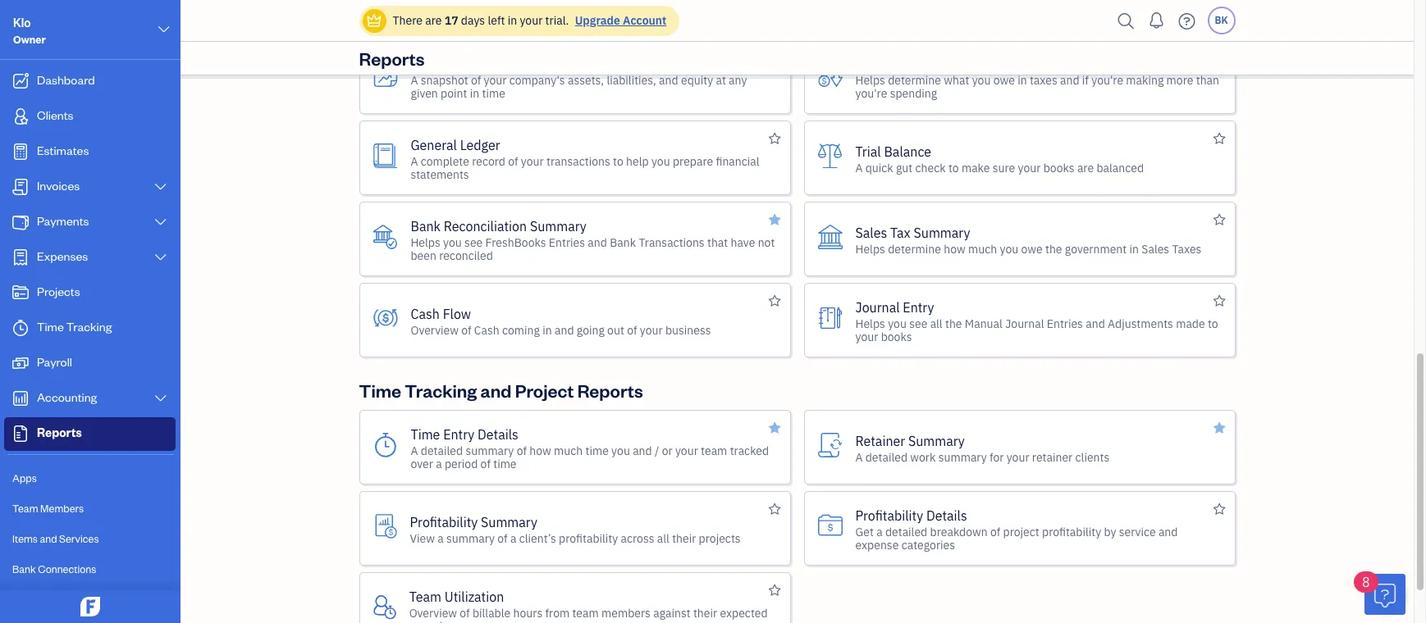 Task type: describe. For each thing, give the bounding box(es) containing it.
klo
[[13, 15, 31, 30]]

there are 17 days left in your trial. upgrade account
[[393, 13, 667, 28]]

not
[[758, 235, 775, 250]]

report image
[[11, 426, 30, 443]]

timer image
[[11, 320, 30, 337]]

record
[[472, 154, 506, 169]]

money image
[[11, 355, 30, 372]]

period
[[445, 457, 478, 472]]

given
[[411, 86, 438, 101]]

you inside sales tax summary helps determine how much you owe the government in sales taxes
[[1000, 242, 1019, 257]]

team for members
[[12, 502, 38, 516]]

are inside trial balance a quick gut check to make sure your books are balanced
[[1078, 160, 1094, 175]]

the inside journal entry helps you see all the manual journal entries and adjustments made to your books
[[946, 316, 963, 331]]

how inside time entry details a detailed summary of how much time you and / or your team tracked over a period of time
[[530, 444, 551, 459]]

time tracking
[[37, 319, 112, 335]]

all inside journal entry helps you see all the manual journal entries and adjustments made to your books
[[931, 316, 943, 331]]

sheet
[[461, 55, 496, 72]]

payment image
[[11, 214, 30, 231]]

accounting for accounting
[[37, 390, 97, 406]]

0 horizontal spatial cash
[[411, 306, 440, 322]]

flow
[[443, 306, 471, 322]]

summary inside sales tax summary helps determine how much you owe the government in sales taxes
[[914, 225, 971, 241]]

reports inside reports link
[[37, 425, 82, 441]]

reports link
[[4, 418, 176, 452]]

profitability for profitability summary
[[559, 532, 618, 546]]

financial
[[716, 154, 760, 169]]

trial
[[856, 143, 881, 160]]

business
[[666, 323, 711, 338]]

retainer
[[856, 433, 906, 449]]

prepare
[[673, 154, 714, 169]]

more
[[1167, 73, 1194, 87]]

how inside sales tax summary helps determine how much you owe the government in sales taxes
[[944, 242, 966, 257]]

team members
[[12, 502, 84, 516]]

update favorite status for journal entry image
[[1214, 291, 1226, 311]]

balance inside 'balance sheet a snapshot of your company's assets, liabilities, and equity at any given point in time'
[[411, 55, 458, 72]]

apps
[[12, 472, 37, 485]]

detailed inside retainer summary a detailed work summary for your retainer clients
[[866, 450, 908, 465]]

detailed for time
[[421, 444, 463, 459]]

taxes
[[1030, 73, 1058, 87]]

notifications image
[[1144, 4, 1170, 37]]

expense
[[856, 538, 899, 553]]

service
[[1120, 525, 1156, 540]]

bank reconciliation summary helps you see freshbooks entries and bank transactions that have not been reconciled
[[411, 218, 775, 263]]

helps for profit and loss
[[856, 73, 886, 87]]

of inside team utilization overview of billable hours from team members against their expected capacity
[[460, 606, 470, 621]]

trial.
[[546, 13, 569, 28]]

reconciled
[[439, 248, 493, 263]]

a for balance sheet
[[411, 73, 418, 87]]

over
[[411, 457, 433, 472]]

account
[[623, 13, 667, 28]]

get
[[856, 525, 874, 540]]

assets,
[[568, 73, 604, 87]]

and left project
[[481, 379, 512, 402]]

apps link
[[4, 465, 176, 493]]

chevron large down image for expenses
[[153, 251, 168, 264]]

and left "if"
[[1061, 73, 1080, 87]]

update favorite status for profitability summary image
[[769, 500, 781, 520]]

freshbooks image
[[77, 598, 103, 617]]

helps inside journal entry helps you see all the manual journal entries and adjustments made to your books
[[856, 316, 886, 331]]

all inside profitability summary view a summary of a client's profitability across all their projects
[[657, 532, 670, 546]]

accounting reports
[[359, 8, 522, 31]]

crown image
[[366, 12, 383, 29]]

reports down there
[[359, 47, 425, 70]]

0 vertical spatial chevron large down image
[[156, 20, 172, 39]]

much inside time entry details a detailed summary of how much time you and / or your team tracked over a period of time
[[554, 444, 583, 459]]

main element
[[0, 0, 234, 624]]

general
[[411, 137, 457, 153]]

see inside journal entry helps you see all the manual journal entries and adjustments made to your books
[[910, 316, 928, 331]]

update favorite status for general ledger image
[[769, 129, 781, 149]]

and left 'loss'
[[891, 55, 913, 72]]

klo owner
[[13, 15, 46, 46]]

reports up the sheet
[[457, 8, 522, 31]]

update favorite status for time entry details image
[[769, 419, 781, 438]]

chevron large down image inside invoices link
[[153, 181, 168, 194]]

0 horizontal spatial sales
[[856, 225, 888, 241]]

1 vertical spatial sales
[[1142, 242, 1170, 257]]

your inside journal entry helps you see all the manual journal entries and adjustments made to your books
[[856, 330, 879, 344]]

their inside profitability summary view a summary of a client's profitability across all their projects
[[672, 532, 696, 546]]

time entry details a detailed summary of how much time you and / or your team tracked over a period of time
[[411, 426, 769, 472]]

go to help image
[[1174, 9, 1201, 33]]

update favorite status for team utilization image
[[769, 581, 781, 601]]

bk
[[1215, 14, 1229, 26]]

in inside sales tax summary helps determine how much you owe the government in sales taxes
[[1130, 242, 1139, 257]]

summary inside bank reconciliation summary helps you see freshbooks entries and bank transactions that have not been reconciled
[[530, 218, 587, 234]]

profit and loss helps determine what you owe in taxes and if you're making more than you're spending
[[856, 55, 1220, 101]]

days
[[461, 13, 485, 28]]

make
[[962, 160, 990, 175]]

tracking for time tracking
[[66, 319, 112, 335]]

helps for bank reconciliation summary
[[411, 235, 441, 250]]

clients
[[37, 108, 73, 123]]

invoice image
[[11, 179, 30, 195]]

summary for entry
[[466, 444, 514, 459]]

profitability for profitability details
[[1043, 525, 1102, 540]]

ledger
[[460, 137, 500, 153]]

0 horizontal spatial are
[[425, 13, 442, 28]]

a right view
[[438, 532, 444, 546]]

bank for connections
[[12, 563, 36, 576]]

projects
[[37, 284, 80, 300]]

work
[[911, 450, 936, 465]]

project
[[1004, 525, 1040, 540]]

quick
[[866, 160, 894, 175]]

sales tax summary helps determine how much you owe the government in sales taxes
[[856, 225, 1202, 257]]

overview for cash
[[411, 323, 459, 338]]

any
[[729, 73, 747, 87]]

determine for summary
[[888, 242, 942, 257]]

details inside profitability details get a detailed breakdown of project profitability by service and expense categories
[[927, 508, 968, 524]]

resource center badge image
[[1365, 575, 1406, 616]]

bank for reconciliation
[[411, 218, 441, 234]]

profitability for profitability details
[[856, 508, 924, 524]]

to inside journal entry helps you see all the manual journal entries and adjustments made to your books
[[1208, 316, 1219, 331]]

a for trial balance
[[856, 160, 863, 175]]

in inside 'balance sheet a snapshot of your company's assets, liabilities, and equity at any given point in time'
[[470, 86, 480, 101]]

check
[[916, 160, 946, 175]]

you inside journal entry helps you see all the manual journal entries and adjustments made to your books
[[888, 316, 907, 331]]

balanced
[[1097, 160, 1144, 175]]

in right left on the top
[[508, 13, 517, 28]]

a inside time entry details a detailed summary of how much time you and / or your team tracked over a period of time
[[436, 457, 442, 472]]

there
[[393, 13, 423, 28]]

owner
[[13, 33, 46, 46]]

you inside general ledger a complete record of your transactions to help you prepare financial statements
[[652, 154, 670, 169]]

team inside time entry details a detailed summary of how much time you and / or your team tracked over a period of time
[[701, 444, 728, 459]]

to inside trial balance a quick gut check to make sure your books are balanced
[[949, 160, 959, 175]]

items
[[12, 533, 38, 546]]

you inside time entry details a detailed summary of how much time you and / or your team tracked over a period of time
[[612, 444, 630, 459]]

tracked
[[730, 444, 769, 459]]

sure
[[993, 160, 1016, 175]]

you inside profit and loss helps determine what you owe in taxes and if you're making more than you're spending
[[973, 73, 991, 87]]

against
[[654, 606, 691, 621]]

tax
[[891, 225, 911, 241]]

and inside cash flow overview of cash coming in and going out of your business
[[555, 323, 574, 338]]

by
[[1105, 525, 1117, 540]]

a for retainer summary
[[856, 450, 863, 465]]

bank connections
[[12, 563, 96, 576]]

manual
[[965, 316, 1003, 331]]

chart image
[[11, 391, 30, 407]]

complete
[[421, 154, 470, 169]]

breakdown
[[931, 525, 988, 540]]

entries inside bank reconciliation summary helps you see freshbooks entries and bank transactions that have not been reconciled
[[549, 235, 585, 250]]

in inside profit and loss helps determine what you owe in taxes and if you're making more than you're spending
[[1018, 73, 1028, 87]]

profitability for profitability summary
[[410, 514, 478, 531]]

to inside general ledger a complete record of your transactions to help you prepare financial statements
[[613, 154, 624, 169]]

liabilities,
[[607, 73, 657, 87]]

accounting link
[[4, 383, 176, 416]]

much inside sales tax summary helps determine how much you owe the government in sales taxes
[[969, 242, 998, 257]]

1 vertical spatial cash
[[474, 323, 500, 338]]

categories
[[902, 538, 956, 553]]

across
[[621, 532, 655, 546]]

and inside bank reconciliation summary helps you see freshbooks entries and bank transactions that have not been reconciled
[[588, 235, 607, 250]]

going
[[577, 323, 605, 338]]

retainer
[[1033, 450, 1073, 465]]

team inside team utilization overview of billable hours from team members against their expected capacity
[[573, 606, 599, 621]]

time for time tracking
[[37, 319, 64, 335]]

taxes
[[1173, 242, 1202, 257]]

helps for sales tax summary
[[856, 242, 886, 257]]

of inside general ledger a complete record of your transactions to help you prepare financial statements
[[508, 154, 518, 169]]

made
[[1177, 316, 1206, 331]]

bk button
[[1208, 7, 1236, 34]]



Task type: vqa. For each thing, say whether or not it's contained in the screenshot.


Task type: locate. For each thing, give the bounding box(es) containing it.
1 vertical spatial determine
[[888, 242, 942, 257]]

tracking down projects link
[[66, 319, 112, 335]]

update favorite status for retainer summary image
[[1214, 419, 1226, 438]]

0 vertical spatial their
[[672, 532, 696, 546]]

the inside sales tax summary helps determine how much you owe the government in sales taxes
[[1046, 242, 1063, 257]]

statements
[[411, 167, 469, 182]]

profitability up get
[[856, 508, 924, 524]]

a left period
[[411, 444, 418, 459]]

reports down out
[[578, 379, 643, 402]]

2 determine from the top
[[888, 242, 942, 257]]

journal
[[856, 299, 900, 316], [1006, 316, 1045, 331]]

coming
[[502, 323, 540, 338]]

0 horizontal spatial entry
[[443, 426, 475, 443]]

you
[[973, 73, 991, 87], [652, 154, 670, 169], [443, 235, 462, 250], [1000, 242, 1019, 257], [888, 316, 907, 331], [612, 444, 630, 459]]

your inside general ledger a complete record of your transactions to help you prepare financial statements
[[521, 154, 544, 169]]

team
[[12, 502, 38, 516], [409, 589, 442, 605]]

dashboard image
[[11, 73, 30, 89]]

you're down profit
[[856, 86, 888, 101]]

time inside 'balance sheet a snapshot of your company's assets, liabilities, and equity at any given point in time'
[[482, 86, 506, 101]]

profitability
[[856, 508, 924, 524], [410, 514, 478, 531]]

1 horizontal spatial see
[[910, 316, 928, 331]]

2 horizontal spatial time
[[411, 426, 440, 443]]

2 horizontal spatial bank
[[610, 235, 636, 250]]

bank inside bank connections link
[[12, 563, 36, 576]]

team members link
[[4, 495, 176, 524]]

accounting for accounting reports
[[359, 8, 453, 31]]

accounting down payroll
[[37, 390, 97, 406]]

1 horizontal spatial balance
[[885, 143, 932, 160]]

1 horizontal spatial books
[[1044, 160, 1075, 175]]

entry up period
[[443, 426, 475, 443]]

0 vertical spatial entry
[[903, 299, 935, 316]]

and right items
[[40, 533, 57, 546]]

project
[[515, 379, 574, 402]]

1 vertical spatial overview
[[409, 606, 457, 621]]

detailed for profitability
[[886, 525, 928, 540]]

and left equity
[[659, 73, 679, 87]]

help
[[626, 154, 649, 169]]

details up breakdown
[[927, 508, 968, 524]]

team up capacity
[[409, 589, 442, 605]]

chevron large down image
[[156, 20, 172, 39], [153, 181, 168, 194]]

chevron large down image down the payments link
[[153, 251, 168, 264]]

owe left government
[[1022, 242, 1043, 257]]

time inside time tracking link
[[37, 319, 64, 335]]

time inside time entry details a detailed summary of how much time you and / or your team tracked over a period of time
[[411, 426, 440, 443]]

much up manual
[[969, 242, 998, 257]]

overview inside team utilization overview of billable hours from team members against their expected capacity
[[409, 606, 457, 621]]

0 horizontal spatial bank
[[12, 563, 36, 576]]

entries inside journal entry helps you see all the manual journal entries and adjustments made to your books
[[1047, 316, 1084, 331]]

detailed inside profitability details get a detailed breakdown of project profitability by service and expense categories
[[886, 525, 928, 540]]

time tracking and project reports
[[359, 379, 643, 402]]

2 chevron large down image from the top
[[153, 251, 168, 264]]

left
[[488, 13, 505, 28]]

all right across
[[657, 532, 670, 546]]

you're right "if"
[[1092, 73, 1124, 87]]

and inside 'balance sheet a snapshot of your company's assets, liabilities, and equity at any given point in time'
[[659, 73, 679, 87]]

estimate image
[[11, 144, 30, 160]]

capacity
[[409, 619, 453, 624]]

summary inside time entry details a detailed summary of how much time you and / or your team tracked over a period of time
[[466, 444, 514, 459]]

a right over on the bottom
[[436, 457, 442, 472]]

1 vertical spatial journal
[[1006, 316, 1045, 331]]

0 horizontal spatial owe
[[994, 73, 1015, 87]]

and left /
[[633, 444, 652, 459]]

profitability inside profitability summary view a summary of a client's profitability across all their projects
[[410, 514, 478, 531]]

0 horizontal spatial how
[[530, 444, 551, 459]]

in inside cash flow overview of cash coming in and going out of your business
[[543, 323, 552, 338]]

summary
[[530, 218, 587, 234], [914, 225, 971, 241], [909, 433, 965, 449], [481, 514, 538, 531]]

update favorite status for sales tax summary image
[[1214, 210, 1226, 230]]

journal down tax
[[856, 299, 900, 316]]

0 vertical spatial details
[[478, 426, 519, 443]]

utilization
[[445, 589, 504, 605]]

a inside trial balance a quick gut check to make sure your books are balanced
[[856, 160, 863, 175]]

journal entry helps you see all the manual journal entries and adjustments made to your books
[[856, 299, 1219, 344]]

summary inside profitability summary view a summary of a client's profitability across all their projects
[[447, 532, 495, 546]]

helps inside sales tax summary helps determine how much you owe the government in sales taxes
[[856, 242, 886, 257]]

2 vertical spatial time
[[411, 426, 440, 443]]

0 vertical spatial chevron large down image
[[153, 216, 168, 229]]

point
[[441, 86, 467, 101]]

balance inside trial balance a quick gut check to make sure your books are balanced
[[885, 143, 932, 160]]

owe inside sales tax summary helps determine how much you owe the government in sales taxes
[[1022, 242, 1043, 257]]

chevron large down image inside the payments link
[[153, 216, 168, 229]]

summary inside profitability summary view a summary of a client's profitability across all their projects
[[481, 514, 538, 531]]

1 horizontal spatial how
[[944, 242, 966, 257]]

0 horizontal spatial all
[[657, 532, 670, 546]]

and right service
[[1159, 525, 1178, 540]]

have
[[731, 235, 756, 250]]

0 horizontal spatial entries
[[549, 235, 585, 250]]

profitability left by
[[1043, 525, 1102, 540]]

the left manual
[[946, 316, 963, 331]]

0 vertical spatial journal
[[856, 299, 900, 316]]

0 vertical spatial owe
[[994, 73, 1015, 87]]

expenses link
[[4, 241, 176, 275]]

expense image
[[11, 250, 30, 266]]

1 vertical spatial much
[[554, 444, 583, 459]]

1 horizontal spatial tracking
[[405, 379, 477, 402]]

overview inside cash flow overview of cash coming in and going out of your business
[[411, 323, 459, 338]]

accounting left days
[[359, 8, 453, 31]]

0 vertical spatial balance
[[411, 55, 458, 72]]

books inside journal entry helps you see all the manual journal entries and adjustments made to your books
[[881, 330, 913, 344]]

estimates
[[37, 143, 89, 158]]

0 horizontal spatial tracking
[[66, 319, 112, 335]]

details inside time entry details a detailed summary of how much time you and / or your team tracked over a period of time
[[478, 426, 519, 443]]

entry for time
[[443, 426, 475, 443]]

owe inside profit and loss helps determine what you owe in taxes and if you're making more than you're spending
[[994, 73, 1015, 87]]

payroll
[[37, 355, 72, 370]]

0 horizontal spatial much
[[554, 444, 583, 459]]

team inside team utilization overview of billable hours from team members against their expected capacity
[[409, 589, 442, 605]]

adjustments
[[1108, 316, 1174, 331]]

1 vertical spatial details
[[927, 508, 968, 524]]

all left manual
[[931, 316, 943, 331]]

update favorite status for profitability details image
[[1214, 500, 1226, 520]]

services
[[59, 533, 99, 546]]

profitability inside profitability summary view a summary of a client's profitability across all their projects
[[559, 532, 618, 546]]

summary right view
[[447, 532, 495, 546]]

determine inside sales tax summary helps determine how much you owe the government in sales taxes
[[888, 242, 942, 257]]

payroll link
[[4, 347, 176, 381]]

to right made
[[1208, 316, 1219, 331]]

see inside bank reconciliation summary helps you see freshbooks entries and bank transactions that have not been reconciled
[[465, 235, 483, 250]]

1 vertical spatial chevron large down image
[[153, 251, 168, 264]]

1 vertical spatial the
[[946, 316, 963, 331]]

hours
[[514, 606, 543, 621]]

snapshot
[[421, 73, 469, 87]]

are left 17 on the top left of page
[[425, 13, 442, 28]]

client's
[[519, 532, 556, 546]]

determine for loss
[[888, 73, 942, 87]]

1 horizontal spatial bank
[[411, 218, 441, 234]]

equity
[[681, 73, 714, 87]]

1 vertical spatial all
[[657, 532, 670, 546]]

1 horizontal spatial details
[[927, 508, 968, 524]]

summary up freshbooks
[[530, 218, 587, 234]]

0 horizontal spatial time
[[37, 319, 64, 335]]

0 vertical spatial all
[[931, 316, 943, 331]]

a inside retainer summary a detailed work summary for your retainer clients
[[856, 450, 863, 465]]

0 horizontal spatial journal
[[856, 299, 900, 316]]

general ledger a complete record of your transactions to help you prepare financial statements
[[411, 137, 760, 182]]

your inside cash flow overview of cash coming in and going out of your business
[[640, 323, 663, 338]]

1 horizontal spatial entry
[[903, 299, 935, 316]]

owe
[[994, 73, 1015, 87], [1022, 242, 1043, 257]]

summary down time tracking and project reports
[[466, 444, 514, 459]]

your inside time entry details a detailed summary of how much time you and / or your team tracked over a period of time
[[676, 444, 698, 459]]

tracking for time tracking and project reports
[[405, 379, 477, 402]]

0 horizontal spatial accounting
[[37, 390, 97, 406]]

0 horizontal spatial to
[[613, 154, 624, 169]]

1 vertical spatial books
[[881, 330, 913, 344]]

summary inside retainer summary a detailed work summary for your retainer clients
[[939, 450, 987, 465]]

the left government
[[1046, 242, 1063, 257]]

0 vertical spatial see
[[465, 235, 483, 250]]

1 horizontal spatial profitability
[[1043, 525, 1102, 540]]

owe left taxes
[[994, 73, 1015, 87]]

1 chevron large down image from the top
[[153, 216, 168, 229]]

0 horizontal spatial see
[[465, 235, 483, 250]]

0 vertical spatial books
[[1044, 160, 1075, 175]]

summary up work on the bottom right of the page
[[909, 433, 965, 449]]

a left client's
[[511, 532, 517, 546]]

0 horizontal spatial team
[[12, 502, 38, 516]]

summary inside retainer summary a detailed work summary for your retainer clients
[[909, 433, 965, 449]]

details down time tracking and project reports
[[478, 426, 519, 443]]

1 vertical spatial bank
[[610, 235, 636, 250]]

1 horizontal spatial owe
[[1022, 242, 1043, 257]]

team up items
[[12, 502, 38, 516]]

update favorite status for trial balance image
[[1214, 129, 1226, 149]]

1 vertical spatial balance
[[885, 143, 932, 160]]

1 horizontal spatial you're
[[1092, 73, 1124, 87]]

team inside main element
[[12, 502, 38, 516]]

client image
[[11, 108, 30, 125]]

summary up client's
[[481, 514, 538, 531]]

view
[[410, 532, 435, 546]]

how up manual
[[944, 242, 966, 257]]

2 vertical spatial bank
[[12, 563, 36, 576]]

team for utilization
[[409, 589, 442, 605]]

a inside 'balance sheet a snapshot of your company's assets, liabilities, and equity at any given point in time'
[[411, 73, 418, 87]]

1 vertical spatial entries
[[1047, 316, 1084, 331]]

been
[[411, 248, 437, 263]]

time down the sheet
[[482, 86, 506, 101]]

journal right manual
[[1006, 316, 1045, 331]]

1 horizontal spatial cash
[[474, 323, 500, 338]]

in right the point at top left
[[470, 86, 480, 101]]

books inside trial balance a quick gut check to make sure your books are balanced
[[1044, 160, 1075, 175]]

clients link
[[4, 100, 176, 134]]

expected
[[720, 606, 768, 621]]

cash left coming
[[474, 323, 500, 338]]

time for time tracking and project reports
[[359, 379, 401, 402]]

bank
[[411, 218, 441, 234], [610, 235, 636, 250], [12, 563, 36, 576]]

summary left for
[[939, 450, 987, 465]]

chevron large down image for accounting
[[153, 392, 168, 406]]

projects
[[699, 532, 741, 546]]

chevron large down image down payroll link
[[153, 392, 168, 406]]

billable
[[473, 606, 511, 621]]

your inside trial balance a quick gut check to make sure your books are balanced
[[1018, 160, 1041, 175]]

1 horizontal spatial to
[[949, 160, 959, 175]]

1 vertical spatial how
[[530, 444, 551, 459]]

reconciliation
[[444, 218, 527, 234]]

in right coming
[[543, 323, 552, 338]]

0 vertical spatial cash
[[411, 306, 440, 322]]

helps inside profit and loss helps determine what you owe in taxes and if you're making more than you're spending
[[856, 73, 886, 87]]

of inside profitability summary view a summary of a client's profitability across all their projects
[[498, 532, 508, 546]]

a down retainer
[[856, 450, 863, 465]]

0 vertical spatial the
[[1046, 242, 1063, 257]]

to left help
[[613, 154, 624, 169]]

1 horizontal spatial team
[[701, 444, 728, 459]]

and left the going
[[555, 323, 574, 338]]

a inside time entry details a detailed summary of how much time you and / or your team tracked over a period of time
[[411, 444, 418, 459]]

entry for journal
[[903, 299, 935, 316]]

connections
[[38, 563, 96, 576]]

dashboard
[[37, 72, 95, 88]]

see down reconciliation
[[465, 235, 483, 250]]

1 horizontal spatial journal
[[1006, 316, 1045, 331]]

determine inside profit and loss helps determine what you owe in taxes and if you're making more than you're spending
[[888, 73, 942, 87]]

0 vertical spatial team
[[12, 502, 38, 516]]

team right from
[[573, 606, 599, 621]]

bank connections link
[[4, 556, 176, 585]]

chevron large down image down invoices link
[[153, 216, 168, 229]]

and
[[891, 55, 913, 72], [659, 73, 679, 87], [1061, 73, 1080, 87], [588, 235, 607, 250], [1086, 316, 1106, 331], [555, 323, 574, 338], [481, 379, 512, 402], [633, 444, 652, 459], [1159, 525, 1178, 540], [40, 533, 57, 546]]

items and services
[[12, 533, 99, 546]]

1 vertical spatial team
[[573, 606, 599, 621]]

1 vertical spatial tracking
[[405, 379, 477, 402]]

chevron large down image for payments
[[153, 216, 168, 229]]

overview for team
[[409, 606, 457, 621]]

balance up snapshot
[[411, 55, 458, 72]]

profitability left across
[[559, 532, 618, 546]]

update favorite status for bank reconciliation summary image
[[769, 210, 781, 230]]

detailed inside time entry details a detailed summary of how much time you and / or your team tracked over a period of time
[[421, 444, 463, 459]]

expenses
[[37, 249, 88, 264]]

helps inside bank reconciliation summary helps you see freshbooks entries and bank transactions that have not been reconciled
[[411, 235, 441, 250]]

your
[[520, 13, 543, 28], [484, 73, 507, 87], [521, 154, 544, 169], [1018, 160, 1041, 175], [640, 323, 663, 338], [856, 330, 879, 344], [676, 444, 698, 459], [1007, 450, 1030, 465]]

profitability details get a detailed breakdown of project profitability by service and expense categories
[[856, 508, 1178, 553]]

entry inside time entry details a detailed summary of how much time you and / or your team tracked over a period of time
[[443, 426, 475, 443]]

entry down tax
[[903, 299, 935, 316]]

are left balanced
[[1078, 160, 1094, 175]]

if
[[1083, 73, 1089, 87]]

determine down 'loss'
[[888, 73, 942, 87]]

summary for summary
[[939, 450, 987, 465]]

tracking inside main element
[[66, 319, 112, 335]]

and left transactions
[[588, 235, 607, 250]]

overview down utilization
[[409, 606, 457, 621]]

time left /
[[586, 444, 609, 459]]

entry inside journal entry helps you see all the manual journal entries and adjustments made to your books
[[903, 299, 935, 316]]

0 horizontal spatial profitability
[[410, 514, 478, 531]]

how down project
[[530, 444, 551, 459]]

0 vertical spatial are
[[425, 13, 442, 28]]

a right get
[[877, 525, 883, 540]]

time right period
[[494, 457, 517, 472]]

1 horizontal spatial much
[[969, 242, 998, 257]]

their left projects
[[672, 532, 696, 546]]

0 vertical spatial determine
[[888, 73, 942, 87]]

payments link
[[4, 206, 176, 240]]

clients
[[1076, 450, 1110, 465]]

1 vertical spatial team
[[409, 589, 442, 605]]

transactions
[[639, 235, 705, 250]]

1 determine from the top
[[888, 73, 942, 87]]

17
[[445, 13, 459, 28]]

estimates link
[[4, 135, 176, 169]]

1 vertical spatial see
[[910, 316, 928, 331]]

a inside profitability details get a detailed breakdown of project profitability by service and expense categories
[[877, 525, 883, 540]]

entries right freshbooks
[[549, 235, 585, 250]]

1 horizontal spatial the
[[1046, 242, 1063, 257]]

0 horizontal spatial books
[[881, 330, 913, 344]]

of inside 'balance sheet a snapshot of your company's assets, liabilities, and equity at any given point in time'
[[471, 73, 481, 87]]

0 vertical spatial sales
[[856, 225, 888, 241]]

0 horizontal spatial details
[[478, 426, 519, 443]]

a down trial
[[856, 160, 863, 175]]

their right against
[[694, 606, 718, 621]]

accounting inside "link"
[[37, 390, 97, 406]]

to left make
[[949, 160, 959, 175]]

a left snapshot
[[411, 73, 418, 87]]

in left taxes
[[1018, 73, 1028, 87]]

much
[[969, 242, 998, 257], [554, 444, 583, 459]]

1 horizontal spatial entries
[[1047, 316, 1084, 331]]

1 horizontal spatial are
[[1078, 160, 1094, 175]]

2 vertical spatial chevron large down image
[[153, 392, 168, 406]]

0 vertical spatial much
[[969, 242, 998, 257]]

time
[[37, 319, 64, 335], [359, 379, 401, 402], [411, 426, 440, 443]]

your inside retainer summary a detailed work summary for your retainer clients
[[1007, 450, 1030, 465]]

a down general
[[411, 154, 418, 169]]

0 vertical spatial overview
[[411, 323, 459, 338]]

0 horizontal spatial you're
[[856, 86, 888, 101]]

0 vertical spatial entries
[[549, 235, 585, 250]]

your inside 'balance sheet a snapshot of your company's assets, liabilities, and equity at any given point in time'
[[484, 73, 507, 87]]

dashboard link
[[4, 65, 176, 99]]

profitability inside profitability details get a detailed breakdown of project profitability by service and expense categories
[[856, 508, 924, 524]]

1 vertical spatial their
[[694, 606, 718, 621]]

you inside bank reconciliation summary helps you see freshbooks entries and bank transactions that have not been reconciled
[[443, 235, 462, 250]]

update favorite status for profit and loss image
[[1214, 48, 1226, 67]]

a inside general ledger a complete record of your transactions to help you prepare financial statements
[[411, 154, 418, 169]]

items and services link
[[4, 525, 176, 554]]

profitability inside profitability details get a detailed breakdown of project profitability by service and expense categories
[[1043, 525, 1102, 540]]

and inside time entry details a detailed summary of how much time you and / or your team tracked over a period of time
[[633, 444, 652, 459]]

1 vertical spatial chevron large down image
[[153, 181, 168, 194]]

chevron large down image inside accounting "link"
[[153, 392, 168, 406]]

see left manual
[[910, 316, 928, 331]]

profitability up view
[[410, 514, 478, 531]]

spending
[[890, 86, 938, 101]]

and inside journal entry helps you see all the manual journal entries and adjustments made to your books
[[1086, 316, 1106, 331]]

sales left tax
[[856, 225, 888, 241]]

in right government
[[1130, 242, 1139, 257]]

update favorite status for cash flow image
[[769, 291, 781, 311]]

members
[[40, 502, 84, 516]]

entries
[[549, 235, 585, 250], [1047, 316, 1084, 331]]

reports right report image
[[37, 425, 82, 441]]

government
[[1065, 242, 1127, 257]]

summary right tax
[[914, 225, 971, 241]]

entries left adjustments
[[1047, 316, 1084, 331]]

profitability
[[1043, 525, 1102, 540], [559, 532, 618, 546]]

of
[[471, 73, 481, 87], [508, 154, 518, 169], [462, 323, 472, 338], [627, 323, 637, 338], [517, 444, 527, 459], [481, 457, 491, 472], [991, 525, 1001, 540], [498, 532, 508, 546], [460, 606, 470, 621]]

sales left taxes
[[1142, 242, 1170, 257]]

summary
[[466, 444, 514, 459], [939, 450, 987, 465], [447, 532, 495, 546]]

2 horizontal spatial to
[[1208, 316, 1219, 331]]

1 horizontal spatial accounting
[[359, 8, 453, 31]]

and inside the items and services link
[[40, 533, 57, 546]]

bank up been
[[411, 218, 441, 234]]

project image
[[11, 285, 30, 301]]

tracking up over on the bottom
[[405, 379, 477, 402]]

0 vertical spatial bank
[[411, 218, 441, 234]]

0 vertical spatial team
[[701, 444, 728, 459]]

0 horizontal spatial the
[[946, 316, 963, 331]]

determine down tax
[[888, 242, 942, 257]]

1 horizontal spatial team
[[409, 589, 442, 605]]

much down project
[[554, 444, 583, 459]]

profitability summary view a summary of a client's profitability across all their projects
[[410, 514, 741, 546]]

balance sheet a snapshot of your company's assets, liabilities, and equity at any given point in time
[[411, 55, 747, 101]]

3 chevron large down image from the top
[[153, 392, 168, 406]]

helps
[[856, 73, 886, 87], [411, 235, 441, 250], [856, 242, 886, 257], [856, 316, 886, 331]]

cash left flow
[[411, 306, 440, 322]]

team
[[701, 444, 728, 459], [573, 606, 599, 621]]

or
[[662, 444, 673, 459]]

at
[[716, 73, 726, 87]]

and inside profitability details get a detailed breakdown of project profitability by service and expense categories
[[1159, 525, 1178, 540]]

overview down flow
[[411, 323, 459, 338]]

team left tracked
[[701, 444, 728, 459]]

a for general ledger
[[411, 154, 418, 169]]

1 vertical spatial entry
[[443, 426, 475, 443]]

bank left transactions
[[610, 235, 636, 250]]

0 horizontal spatial profitability
[[559, 532, 618, 546]]

of inside profitability details get a detailed breakdown of project profitability by service and expense categories
[[991, 525, 1001, 540]]

and left adjustments
[[1086, 316, 1106, 331]]

0 vertical spatial tracking
[[66, 319, 112, 335]]

a
[[436, 457, 442, 472], [877, 525, 883, 540], [438, 532, 444, 546], [511, 532, 517, 546]]

0 vertical spatial accounting
[[359, 8, 453, 31]]

search image
[[1114, 9, 1140, 33]]

1 vertical spatial are
[[1078, 160, 1094, 175]]

their inside team utilization overview of billable hours from team members against their expected capacity
[[694, 606, 718, 621]]

bank down items
[[12, 563, 36, 576]]

all
[[931, 316, 943, 331], [657, 532, 670, 546]]

0 vertical spatial time
[[37, 319, 64, 335]]

out
[[608, 323, 625, 338]]

chevron large down image
[[153, 216, 168, 229], [153, 251, 168, 264], [153, 392, 168, 406]]

balance up gut on the top right of page
[[885, 143, 932, 160]]

1 horizontal spatial sales
[[1142, 242, 1170, 257]]

0 horizontal spatial balance
[[411, 55, 458, 72]]



